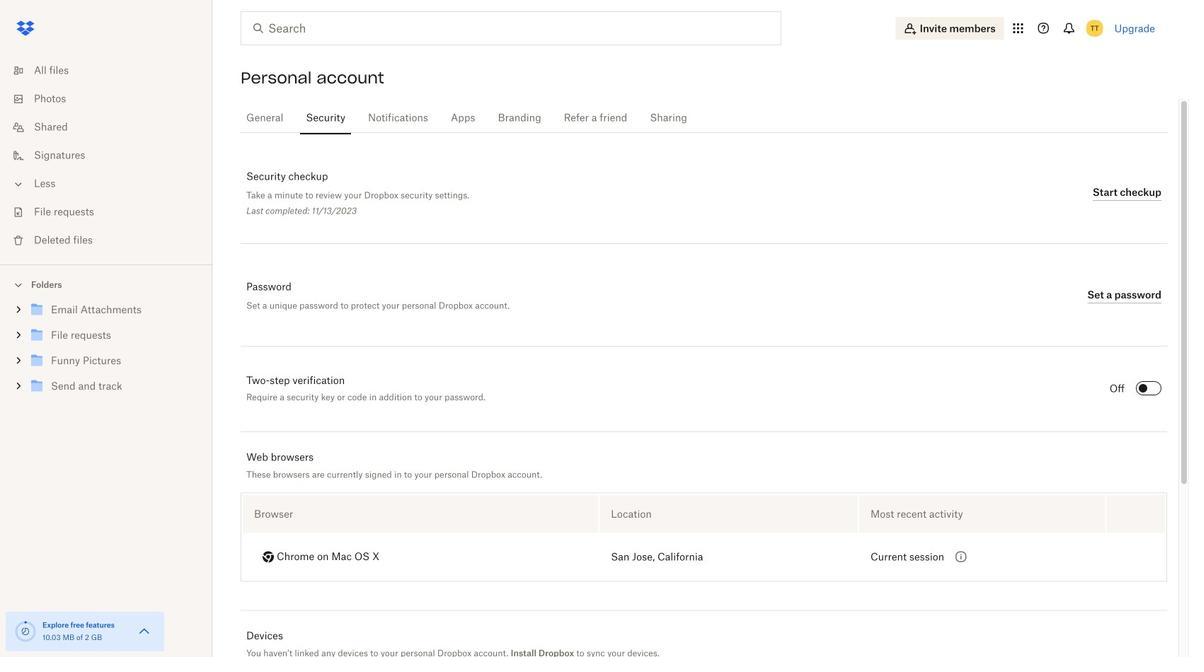 Task type: describe. For each thing, give the bounding box(es) containing it.
Search text field
[[268, 20, 752, 37]]

quota usage progress bar
[[14, 621, 37, 644]]

quota usage image
[[14, 621, 37, 644]]

end session element
[[1107, 495, 1166, 534]]



Task type: vqa. For each thing, say whether or not it's contained in the screenshot.
group
yes



Task type: locate. For each thing, give the bounding box(es) containing it.
dropbox image
[[11, 14, 40, 42]]

tab list
[[241, 99, 1168, 135]]

list
[[0, 48, 212, 265]]

group
[[0, 295, 212, 410]]

less image
[[11, 177, 25, 192]]



